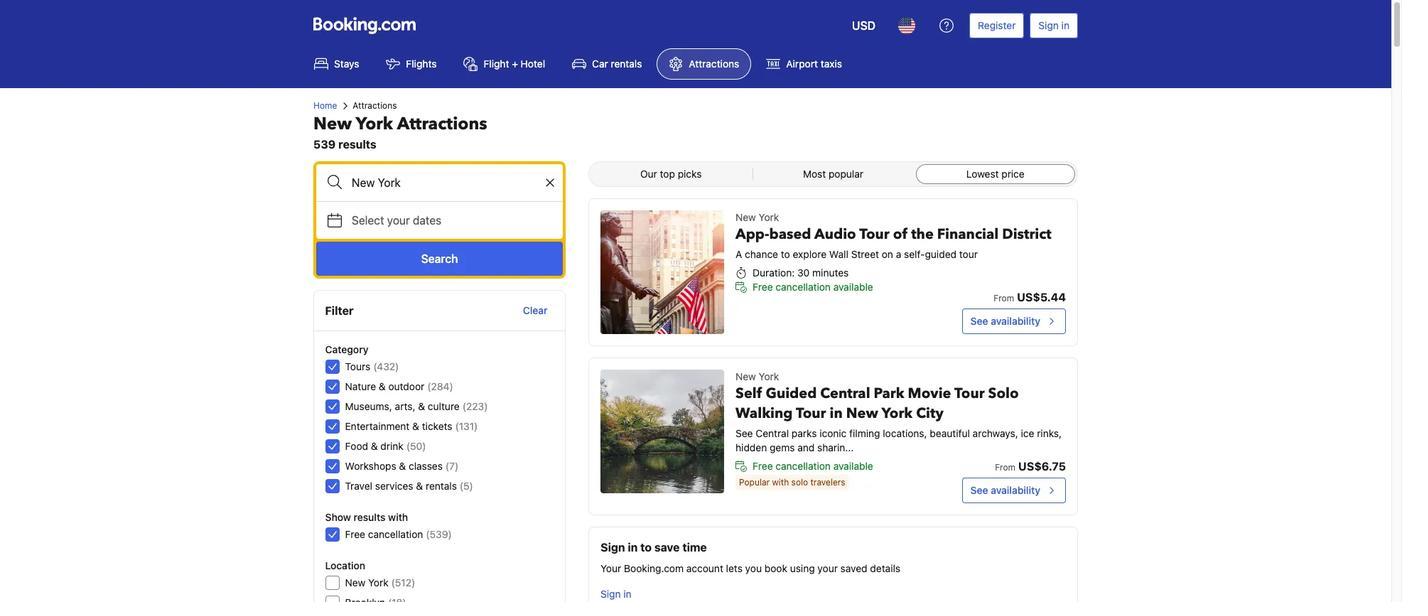 Task type: locate. For each thing, give the bounding box(es) containing it.
0 horizontal spatial tour
[[796, 404, 827, 423]]

1 vertical spatial cancellation
[[776, 460, 831, 472]]

sign in link down your
[[595, 582, 638, 602]]

to down based
[[781, 248, 791, 260]]

sign down your
[[601, 588, 621, 600]]

flights
[[406, 58, 437, 70]]

available down minutes at the top of the page
[[834, 281, 874, 293]]

self guided central park movie tour solo walking tour in new york city image
[[601, 370, 725, 493]]

central up 'iconic'
[[821, 384, 871, 403]]

1 vertical spatial availability
[[991, 484, 1041, 496]]

your
[[601, 562, 622, 575]]

& for tickets
[[413, 420, 420, 432]]

0 vertical spatial see
[[971, 315, 989, 327]]

1 horizontal spatial central
[[821, 384, 871, 403]]

book
[[765, 562, 788, 575]]

1 horizontal spatial to
[[781, 248, 791, 260]]

city
[[917, 404, 944, 423]]

see down archways,
[[971, 484, 989, 496]]

time
[[683, 541, 707, 554]]

2 vertical spatial sign
[[601, 588, 621, 600]]

1 vertical spatial tour
[[955, 384, 985, 403]]

flight + hotel link
[[452, 48, 558, 80]]

2 vertical spatial attractions
[[397, 112, 488, 136]]

from
[[994, 293, 1015, 304], [996, 462, 1016, 473]]

on
[[882, 248, 894, 260]]

new down home
[[314, 112, 352, 136]]

beautiful
[[930, 427, 971, 439]]

in inside new york self guided central park movie tour solo walking tour in new york city see central parks iconic filming locations, beautiful archways, ice rinks, hidden gems and sharin...
[[830, 404, 843, 423]]

free down show results with
[[346, 528, 366, 540]]

& right "arts,"
[[419, 400, 426, 412]]

2 vertical spatial tour
[[796, 404, 827, 423]]

0 vertical spatial free
[[753, 281, 773, 293]]

(5)
[[460, 480, 474, 492]]

tour inside the new york app-based audio tour of the financial district a chance to explore wall street on a self-guided tour
[[860, 225, 890, 244]]

rentals right car on the left of page
[[611, 58, 642, 70]]

availability for app-based audio tour of the financial district
[[991, 315, 1041, 327]]

york
[[356, 112, 393, 136], [759, 211, 780, 223], [759, 370, 780, 383], [882, 404, 913, 423], [369, 577, 389, 589]]

our top picks
[[641, 168, 702, 180]]

york left (512)
[[369, 577, 389, 589]]

new inside new york attractions 539 results
[[314, 112, 352, 136]]

sign in link
[[1031, 13, 1079, 38], [595, 582, 638, 602]]

0 vertical spatial from
[[994, 293, 1015, 304]]

tickets
[[423, 420, 453, 432]]

2 free cancellation available from the top
[[753, 460, 874, 472]]

sign in down your
[[601, 588, 632, 600]]

sign in link right the register link
[[1031, 13, 1079, 38]]

& up travel services & rentals (5) at the left of the page
[[400, 460, 407, 472]]

cancellation down show results with
[[369, 528, 424, 540]]

locations,
[[883, 427, 928, 439]]

to inside the new york app-based audio tour of the financial district a chance to explore wall street on a self-guided tour
[[781, 248, 791, 260]]

your booking.com account lets you book using your saved details
[[601, 562, 901, 575]]

save
[[655, 541, 680, 554]]

from left us$5.44 in the right of the page
[[994, 293, 1015, 304]]

a
[[896, 248, 902, 260]]

sign in
[[1039, 19, 1070, 31], [601, 588, 632, 600]]

0 vertical spatial with
[[773, 477, 789, 488]]

parks
[[792, 427, 817, 439]]

new down location at the bottom
[[346, 577, 366, 589]]

see up 'hidden'
[[736, 427, 753, 439]]

in down booking.com
[[624, 588, 632, 600]]

us$6.75
[[1019, 460, 1067, 473]]

1 vertical spatial see availability
[[971, 484, 1041, 496]]

sign right register
[[1039, 19, 1059, 31]]

new up 'self'
[[736, 370, 756, 383]]

see
[[971, 315, 989, 327], [736, 427, 753, 439], [971, 484, 989, 496]]

us$5.44
[[1018, 291, 1067, 304]]

food
[[346, 440, 369, 452]]

sharin...
[[818, 442, 854, 454]]

airport taxis link
[[755, 48, 855, 80]]

app-
[[736, 225, 770, 244]]

2 see availability from the top
[[971, 484, 1041, 496]]

results
[[339, 138, 377, 151], [354, 511, 386, 523]]

& left drink
[[371, 440, 378, 452]]

hotel
[[521, 58, 545, 70]]

from down archways,
[[996, 462, 1016, 473]]

see down tour
[[971, 315, 989, 327]]

usd button
[[844, 9, 885, 43]]

in up booking.com
[[628, 541, 638, 554]]

museums,
[[346, 400, 393, 412]]

most
[[803, 168, 826, 180]]

stays link
[[302, 48, 371, 80]]

0 vertical spatial your
[[387, 214, 410, 227]]

1 vertical spatial sign in link
[[595, 582, 638, 602]]

walking
[[736, 404, 793, 423]]

airport taxis
[[787, 58, 843, 70]]

movie
[[908, 384, 952, 403]]

1 vertical spatial sign in
[[601, 588, 632, 600]]

availability down from us$5.44
[[991, 315, 1041, 327]]

free cancellation available down 30
[[753, 281, 874, 293]]

1 vertical spatial free
[[753, 460, 773, 472]]

free cancellation available
[[753, 281, 874, 293], [753, 460, 874, 472]]

0 vertical spatial attractions
[[689, 58, 740, 70]]

1 horizontal spatial sign in
[[1039, 19, 1070, 31]]

0 vertical spatial see availability
[[971, 315, 1041, 327]]

price
[[1002, 168, 1025, 180]]

tour up street
[[860, 225, 890, 244]]

1 horizontal spatial rentals
[[611, 58, 642, 70]]

travel services & rentals (5)
[[346, 480, 474, 492]]

york inside the new york app-based audio tour of the financial district a chance to explore wall street on a self-guided tour
[[759, 211, 780, 223]]

workshops
[[346, 460, 397, 472]]

cancellation down 30
[[776, 281, 831, 293]]

tour up parks
[[796, 404, 827, 423]]

results right the 539
[[339, 138, 377, 151]]

new
[[314, 112, 352, 136], [736, 211, 756, 223], [736, 370, 756, 383], [847, 404, 879, 423], [346, 577, 366, 589]]

york up app- in the top right of the page
[[759, 211, 780, 223]]

to
[[781, 248, 791, 260], [641, 541, 652, 554]]

a
[[736, 248, 743, 260]]

results right show
[[354, 511, 386, 523]]

2 vertical spatial cancellation
[[369, 528, 424, 540]]

in up 'iconic'
[[830, 404, 843, 423]]

attractions link
[[657, 48, 752, 80]]

2 horizontal spatial tour
[[955, 384, 985, 403]]

with
[[773, 477, 789, 488], [389, 511, 409, 523]]

central up gems
[[756, 427, 789, 439]]

free cancellation (539)
[[346, 528, 452, 540]]

from inside from us$5.44
[[994, 293, 1015, 304]]

1 vertical spatial see
[[736, 427, 753, 439]]

free up popular
[[753, 460, 773, 472]]

+
[[512, 58, 518, 70]]

sign
[[1039, 19, 1059, 31], [601, 541, 625, 554], [601, 588, 621, 600]]

1 vertical spatial available
[[834, 460, 874, 472]]

0 vertical spatial to
[[781, 248, 791, 260]]

to left save
[[641, 541, 652, 554]]

& up (50)
[[413, 420, 420, 432]]

location
[[326, 560, 366, 572]]

0 vertical spatial available
[[834, 281, 874, 293]]

picks
[[678, 168, 702, 180]]

0 vertical spatial sign in link
[[1031, 13, 1079, 38]]

sign in right register
[[1039, 19, 1070, 31]]

1 availability from the top
[[991, 315, 1041, 327]]

1 free cancellation available from the top
[[753, 281, 874, 293]]

account
[[687, 562, 724, 575]]

0 vertical spatial sign in
[[1039, 19, 1070, 31]]

nature & outdoor (284)
[[346, 380, 454, 393]]

york up 'self'
[[759, 370, 780, 383]]

home link
[[314, 100, 337, 112]]

with left solo
[[773, 477, 789, 488]]

car rentals
[[592, 58, 642, 70]]

your right the using
[[818, 562, 838, 575]]

wall
[[830, 248, 849, 260]]

york inside new york attractions 539 results
[[356, 112, 393, 136]]

1 horizontal spatial sign in link
[[1031, 13, 1079, 38]]

0 vertical spatial cancellation
[[776, 281, 831, 293]]

booking.com image
[[314, 17, 416, 34]]

york right home link
[[356, 112, 393, 136]]

0 vertical spatial free cancellation available
[[753, 281, 874, 293]]

1 vertical spatial from
[[996, 462, 1016, 473]]

free down duration:
[[753, 281, 773, 293]]

available down sharin...
[[834, 460, 874, 472]]

tours
[[346, 361, 371, 373]]

1 vertical spatial to
[[641, 541, 652, 554]]

sign up your
[[601, 541, 625, 554]]

see availability
[[971, 315, 1041, 327], [971, 484, 1041, 496]]

1 horizontal spatial your
[[818, 562, 838, 575]]

0 horizontal spatial your
[[387, 214, 410, 227]]

0 vertical spatial availability
[[991, 315, 1041, 327]]

2 available from the top
[[834, 460, 874, 472]]

flight
[[484, 58, 509, 70]]

1 vertical spatial free cancellation available
[[753, 460, 874, 472]]

entertainment
[[346, 420, 410, 432]]

york for (512)
[[369, 577, 389, 589]]

0 vertical spatial tour
[[860, 225, 890, 244]]

2 availability from the top
[[991, 484, 1041, 496]]

0 horizontal spatial with
[[389, 511, 409, 523]]

results inside new york attractions 539 results
[[339, 138, 377, 151]]

& for outdoor
[[379, 380, 386, 393]]

show results with
[[326, 511, 409, 523]]

1 vertical spatial rentals
[[426, 480, 458, 492]]

available
[[834, 281, 874, 293], [834, 460, 874, 472]]

see availability down from us$5.44
[[971, 315, 1041, 327]]

free cancellation available down 'and'
[[753, 460, 874, 472]]

minutes
[[813, 267, 849, 279]]

drink
[[381, 440, 404, 452]]

your left dates on the left top of page
[[387, 214, 410, 227]]

1 vertical spatial central
[[756, 427, 789, 439]]

new up filming
[[847, 404, 879, 423]]

lowest
[[967, 168, 999, 180]]

new up app- in the top right of the page
[[736, 211, 756, 223]]

0 vertical spatial results
[[339, 138, 377, 151]]

from inside from us$6.75
[[996, 462, 1016, 473]]

hidden
[[736, 442, 767, 454]]

1 vertical spatial with
[[389, 511, 409, 523]]

tour left solo
[[955, 384, 985, 403]]

0 horizontal spatial sign in
[[601, 588, 632, 600]]

with up free cancellation (539)
[[389, 511, 409, 523]]

popular with solo travelers
[[740, 477, 846, 488]]

new for attractions
[[314, 112, 352, 136]]

availability down from us$6.75
[[991, 484, 1041, 496]]

new inside the new york app-based audio tour of the financial district a chance to explore wall street on a self-guided tour
[[736, 211, 756, 223]]

(432)
[[374, 361, 400, 373]]

& down (432)
[[379, 380, 386, 393]]

1 horizontal spatial with
[[773, 477, 789, 488]]

1 available from the top
[[834, 281, 874, 293]]

1 see availability from the top
[[971, 315, 1041, 327]]

(7)
[[446, 460, 459, 472]]

0 horizontal spatial rentals
[[426, 480, 458, 492]]

car rentals link
[[560, 48, 655, 80]]

1 horizontal spatial tour
[[860, 225, 890, 244]]

attractions
[[689, 58, 740, 70], [353, 100, 397, 111], [397, 112, 488, 136]]

see availability down from us$6.75
[[971, 484, 1041, 496]]

dates
[[413, 214, 442, 227]]

cancellation up solo
[[776, 460, 831, 472]]

tours (432)
[[346, 361, 400, 373]]

rentals down (7)
[[426, 480, 458, 492]]

gems
[[770, 442, 795, 454]]

2 vertical spatial see
[[971, 484, 989, 496]]

in
[[1062, 19, 1070, 31], [830, 404, 843, 423], [628, 541, 638, 554], [624, 588, 632, 600]]

and
[[798, 442, 815, 454]]

saved
[[841, 562, 868, 575]]

york for self
[[759, 370, 780, 383]]

from us$6.75
[[996, 460, 1067, 473]]



Task type: vqa. For each thing, say whether or not it's contained in the screenshot.
Financial
yes



Task type: describe. For each thing, give the bounding box(es) containing it.
services
[[376, 480, 414, 492]]

0 vertical spatial sign
[[1039, 19, 1059, 31]]

2 vertical spatial free
[[346, 528, 366, 540]]

explore
[[793, 248, 827, 260]]

the
[[912, 225, 934, 244]]

new york self guided central park movie tour solo walking tour in new york city see central parks iconic filming locations, beautiful archways, ice rinks, hidden gems and sharin...
[[736, 370, 1062, 454]]

539
[[314, 138, 336, 151]]

guided
[[925, 248, 957, 260]]

york for app-
[[759, 211, 780, 223]]

top
[[660, 168, 675, 180]]

flights link
[[374, 48, 449, 80]]

popular
[[740, 477, 770, 488]]

see for district
[[971, 315, 989, 327]]

audio
[[815, 225, 857, 244]]

select
[[352, 214, 384, 227]]

of
[[894, 225, 908, 244]]

register
[[979, 19, 1016, 31]]

taxis
[[821, 58, 843, 70]]

solo
[[989, 384, 1019, 403]]

new york app-based audio tour of the financial district a chance to explore wall street on a self-guided tour
[[736, 211, 1052, 260]]

nature
[[346, 380, 377, 393]]

0 horizontal spatial to
[[641, 541, 652, 554]]

app-based audio tour of the financial district image
[[601, 210, 725, 334]]

our
[[641, 168, 658, 180]]

financial
[[938, 225, 999, 244]]

1 vertical spatial sign
[[601, 541, 625, 554]]

booking.com
[[624, 562, 684, 575]]

(512)
[[392, 577, 416, 589]]

search
[[421, 252, 458, 265]]

& for drink
[[371, 440, 378, 452]]

popular
[[829, 168, 864, 180]]

iconic
[[820, 427, 847, 439]]

from for solo
[[996, 462, 1016, 473]]

clear
[[524, 304, 548, 316]]

filter
[[326, 304, 354, 317]]

you
[[746, 562, 762, 575]]

(223)
[[463, 400, 488, 412]]

0 vertical spatial central
[[821, 384, 871, 403]]

entertainment & tickets (131)
[[346, 420, 478, 432]]

using
[[791, 562, 815, 575]]

(131)
[[456, 420, 478, 432]]

(284)
[[428, 380, 454, 393]]

from us$5.44
[[994, 291, 1067, 304]]

from for financial
[[994, 293, 1015, 304]]

in right register
[[1062, 19, 1070, 31]]

new york (512)
[[346, 577, 416, 589]]

attractions inside new york attractions 539 results
[[397, 112, 488, 136]]

clear button
[[518, 298, 554, 324]]

new for app-
[[736, 211, 756, 223]]

see availability for self guided central park movie tour solo walking tour in new york city
[[971, 484, 1041, 496]]

self-
[[905, 248, 925, 260]]

lets
[[726, 562, 743, 575]]

workshops & classes (7)
[[346, 460, 459, 472]]

york up locations,
[[882, 404, 913, 423]]

york for attractions
[[356, 112, 393, 136]]

based
[[770, 225, 812, 244]]

travel
[[346, 480, 373, 492]]

30
[[798, 267, 810, 279]]

flight + hotel
[[484, 58, 545, 70]]

solo
[[792, 477, 809, 488]]

new for (512)
[[346, 577, 366, 589]]

outdoor
[[389, 380, 425, 393]]

1 vertical spatial attractions
[[353, 100, 397, 111]]

0 vertical spatial rentals
[[611, 58, 642, 70]]

availability for self guided central park movie tour solo walking tour in new york city
[[991, 484, 1041, 496]]

guided
[[766, 384, 817, 403]]

car
[[592, 58, 608, 70]]

usd
[[853, 19, 876, 32]]

details
[[871, 562, 901, 575]]

chance
[[745, 248, 779, 260]]

street
[[852, 248, 880, 260]]

ice
[[1022, 427, 1035, 439]]

0 horizontal spatial sign in link
[[595, 582, 638, 602]]

0 horizontal spatial central
[[756, 427, 789, 439]]

search button
[[316, 242, 563, 276]]

see inside new york self guided central park movie tour solo walking tour in new york city see central parks iconic filming locations, beautiful archways, ice rinks, hidden gems and sharin...
[[736, 427, 753, 439]]

tour
[[960, 248, 978, 260]]

select your dates
[[352, 214, 442, 227]]

arts,
[[395, 400, 416, 412]]

1 vertical spatial results
[[354, 511, 386, 523]]

Where are you going? search field
[[316, 164, 563, 201]]

see availability for app-based audio tour of the financial district
[[971, 315, 1041, 327]]

lowest price
[[967, 168, 1025, 180]]

register link
[[970, 13, 1025, 38]]

airport
[[787, 58, 818, 70]]

stays
[[334, 58, 359, 70]]

& down classes on the left
[[417, 480, 424, 492]]

see for walking
[[971, 484, 989, 496]]

(539)
[[427, 528, 452, 540]]

& for classes
[[400, 460, 407, 472]]

museums, arts, & culture (223)
[[346, 400, 488, 412]]

culture
[[428, 400, 460, 412]]

(50)
[[407, 440, 427, 452]]

sign in to save time
[[601, 541, 707, 554]]

new york attractions 539 results
[[314, 112, 488, 151]]

duration: 30 minutes
[[753, 267, 849, 279]]

new for self
[[736, 370, 756, 383]]

1 vertical spatial your
[[818, 562, 838, 575]]

duration:
[[753, 267, 795, 279]]



